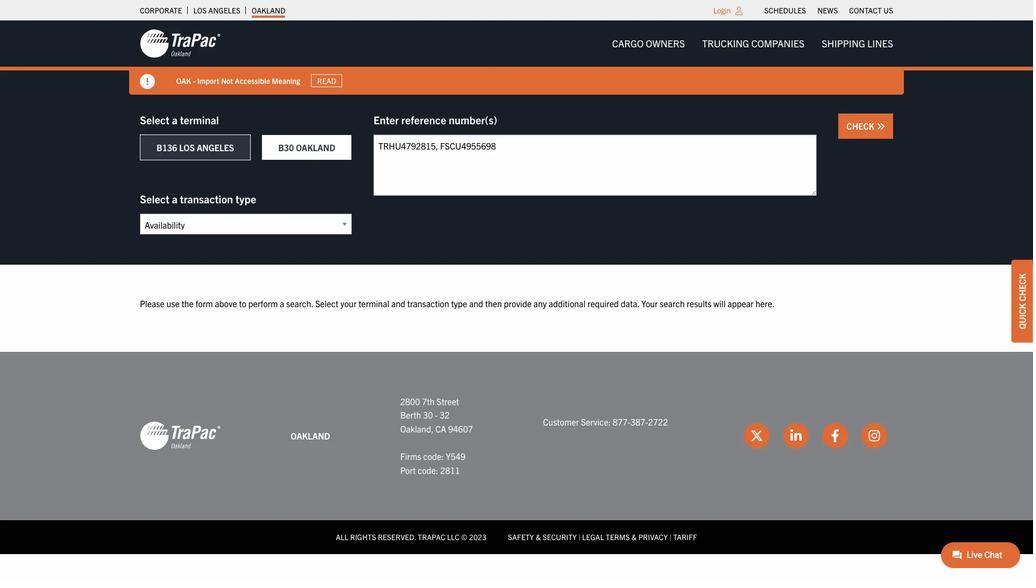 Task type: describe. For each thing, give the bounding box(es) containing it.
trucking companies
[[702, 37, 805, 50]]

the
[[182, 298, 194, 309]]

firms code:  y549 port code:  2811
[[400, 451, 466, 476]]

safety & security | legal terms & privacy | tariff
[[508, 532, 697, 542]]

login
[[713, 5, 731, 15]]

legal terms & privacy link
[[582, 532, 668, 542]]

check inside button
[[847, 121, 877, 131]]

b30
[[278, 142, 294, 153]]

0 vertical spatial angeles
[[208, 5, 240, 15]]

1 | from the left
[[579, 532, 581, 542]]

2 oakland image from the top
[[140, 421, 221, 451]]

light image
[[735, 6, 743, 15]]

security
[[543, 532, 577, 542]]

2722
[[648, 417, 668, 427]]

to
[[239, 298, 246, 309]]

cargo
[[612, 37, 644, 50]]

2 vertical spatial a
[[280, 298, 284, 309]]

©
[[461, 532, 467, 542]]

y549
[[446, 451, 466, 462]]

los angeles
[[193, 5, 240, 15]]

30
[[423, 410, 433, 420]]

contact
[[849, 5, 882, 15]]

service:
[[581, 417, 611, 427]]

solid image inside check button
[[877, 122, 885, 131]]

1 and from the left
[[391, 298, 405, 309]]

here.
[[756, 298, 775, 309]]

search
[[660, 298, 685, 309]]

tariff
[[673, 532, 697, 542]]

2023
[[469, 532, 487, 542]]

a for transaction
[[172, 192, 178, 206]]

oakland inside footer
[[291, 430, 330, 441]]

port
[[400, 465, 416, 476]]

Enter reference number(s) text field
[[374, 135, 817, 196]]

read link
[[311, 74, 343, 87]]

2 and from the left
[[469, 298, 483, 309]]

number(s)
[[449, 113, 497, 126]]

shipping lines link
[[813, 33, 902, 54]]

check button
[[839, 114, 893, 139]]

7th
[[422, 396, 435, 407]]

safety
[[508, 532, 534, 542]]

us
[[884, 5, 893, 15]]

corporate link
[[140, 3, 182, 18]]

94607
[[448, 423, 473, 434]]

select for select a terminal
[[140, 113, 169, 126]]

2811
[[440, 465, 460, 476]]

1 vertical spatial oakland
[[296, 142, 335, 153]]

select a transaction type
[[140, 192, 256, 206]]

schedules link
[[765, 3, 806, 18]]

please use the form above to perform a search. select your terminal and transaction type and then provide any additional required data. your search results will appear here.
[[140, 298, 775, 309]]

0 horizontal spatial terminal
[[180, 113, 219, 126]]

please
[[140, 298, 165, 309]]

- inside the 2800 7th street berth 30 - 32 oakland, ca 94607
[[435, 410, 438, 420]]

oakland link
[[252, 3, 285, 18]]

a for terminal
[[172, 113, 178, 126]]

shipping lines
[[822, 37, 893, 50]]

2 | from the left
[[670, 532, 672, 542]]

1 horizontal spatial type
[[451, 298, 467, 309]]

search.
[[286, 298, 313, 309]]

your
[[340, 298, 357, 309]]

results
[[687, 298, 712, 309]]

0 vertical spatial oakland
[[252, 5, 285, 15]]

firms
[[400, 451, 421, 462]]

legal
[[582, 532, 604, 542]]

0 vertical spatial code:
[[423, 451, 444, 462]]

2800
[[400, 396, 420, 407]]

banner containing cargo owners
[[0, 20, 1033, 95]]

required
[[588, 298, 619, 309]]

reference
[[401, 113, 446, 126]]

oakland,
[[400, 423, 434, 434]]

any
[[534, 298, 547, 309]]

terms
[[606, 532, 630, 542]]

1 horizontal spatial transaction
[[407, 298, 449, 309]]

shipping
[[822, 37, 865, 50]]

customer service: 877-387-2722
[[543, 417, 668, 427]]

cargo owners
[[612, 37, 685, 50]]

b136
[[157, 142, 177, 153]]

menu bar containing schedules
[[759, 3, 899, 18]]

877-
[[613, 417, 631, 427]]

perform
[[248, 298, 278, 309]]

1 vertical spatial code:
[[418, 465, 438, 476]]

llc
[[447, 532, 460, 542]]

1 vertical spatial terminal
[[359, 298, 389, 309]]

will
[[714, 298, 726, 309]]

32
[[440, 410, 450, 420]]

lines
[[868, 37, 893, 50]]

reserved.
[[378, 532, 416, 542]]

contact us link
[[849, 3, 893, 18]]

0 vertical spatial los
[[193, 5, 207, 15]]

schedules
[[765, 5, 806, 15]]

use
[[167, 298, 180, 309]]

owners
[[646, 37, 685, 50]]

- inside banner
[[193, 76, 196, 85]]

los angeles link
[[193, 3, 240, 18]]

2 vertical spatial select
[[315, 298, 338, 309]]



Task type: vqa. For each thing, say whether or not it's contained in the screenshot.
NDH/095W for 20/SD/86
no



Task type: locate. For each thing, give the bounding box(es) containing it.
2 & from the left
[[632, 532, 637, 542]]

a left search. on the left bottom of page
[[280, 298, 284, 309]]

b30 oakland
[[278, 142, 335, 153]]

quick check
[[1017, 273, 1028, 329]]

all rights reserved. trapac llc © 2023
[[336, 532, 487, 542]]

1 vertical spatial oakland image
[[140, 421, 221, 451]]

select
[[140, 113, 169, 126], [140, 192, 169, 206], [315, 298, 338, 309]]

387-
[[631, 417, 648, 427]]

- right oak
[[193, 76, 196, 85]]

import
[[197, 76, 220, 85]]

1 vertical spatial a
[[172, 192, 178, 206]]

your
[[642, 298, 658, 309]]

1 horizontal spatial and
[[469, 298, 483, 309]]

0 vertical spatial a
[[172, 113, 178, 126]]

all
[[336, 532, 349, 542]]

code:
[[423, 451, 444, 462], [418, 465, 438, 476]]

1 horizontal spatial &
[[632, 532, 637, 542]]

and
[[391, 298, 405, 309], [469, 298, 483, 309]]

additional
[[549, 298, 586, 309]]

appear
[[728, 298, 754, 309]]

then
[[485, 298, 502, 309]]

type
[[236, 192, 256, 206], [451, 298, 467, 309]]

menu bar down light image
[[604, 33, 902, 54]]

oakland image
[[140, 29, 221, 59], [140, 421, 221, 451]]

check inside "link"
[[1017, 273, 1028, 301]]

angeles
[[208, 5, 240, 15], [197, 142, 234, 153]]

trapac
[[418, 532, 445, 542]]

1 & from the left
[[536, 532, 541, 542]]

berth
[[400, 410, 421, 420]]

safety & security link
[[508, 532, 577, 542]]

0 vertical spatial terminal
[[180, 113, 219, 126]]

a up b136
[[172, 113, 178, 126]]

| left tariff
[[670, 532, 672, 542]]

los
[[193, 5, 207, 15], [179, 142, 195, 153]]

meaning
[[272, 76, 301, 85]]

0 horizontal spatial type
[[236, 192, 256, 206]]

1 vertical spatial solid image
[[877, 122, 885, 131]]

a down b136
[[172, 192, 178, 206]]

quick
[[1017, 303, 1028, 329]]

cargo owners link
[[604, 33, 694, 54]]

enter
[[374, 113, 399, 126]]

1 horizontal spatial check
[[1017, 273, 1028, 301]]

1 vertical spatial type
[[451, 298, 467, 309]]

2800 7th street berth 30 - 32 oakland, ca 94607
[[400, 396, 473, 434]]

provide
[[504, 298, 532, 309]]

select left 'your'
[[315, 298, 338, 309]]

oakland
[[252, 5, 285, 15], [296, 142, 335, 153], [291, 430, 330, 441]]

data.
[[621, 298, 640, 309]]

| left legal on the bottom right
[[579, 532, 581, 542]]

&
[[536, 532, 541, 542], [632, 532, 637, 542]]

1 horizontal spatial terminal
[[359, 298, 389, 309]]

select up b136
[[140, 113, 169, 126]]

1 oakland image from the top
[[140, 29, 221, 59]]

0 vertical spatial transaction
[[180, 192, 233, 206]]

companies
[[752, 37, 805, 50]]

and left then
[[469, 298, 483, 309]]

a
[[172, 113, 178, 126], [172, 192, 178, 206], [280, 298, 284, 309]]

0 horizontal spatial check
[[847, 121, 877, 131]]

transaction
[[180, 192, 233, 206], [407, 298, 449, 309]]

rights
[[350, 532, 376, 542]]

1 vertical spatial los
[[179, 142, 195, 153]]

news link
[[818, 3, 838, 18]]

0 horizontal spatial -
[[193, 76, 196, 85]]

above
[[215, 298, 237, 309]]

oak
[[177, 76, 191, 85]]

contact us
[[849, 5, 893, 15]]

menu bar
[[759, 3, 899, 18], [604, 33, 902, 54]]

not
[[221, 76, 233, 85]]

1 vertical spatial select
[[140, 192, 169, 206]]

1 horizontal spatial solid image
[[877, 122, 885, 131]]

0 horizontal spatial solid image
[[140, 74, 155, 89]]

1 vertical spatial check
[[1017, 273, 1028, 301]]

angeles down the select a terminal
[[197, 142, 234, 153]]

footer
[[0, 352, 1033, 554]]

0 horizontal spatial and
[[391, 298, 405, 309]]

los right 'corporate' link
[[193, 5, 207, 15]]

login link
[[713, 5, 731, 15]]

- right 30
[[435, 410, 438, 420]]

select a terminal
[[140, 113, 219, 126]]

1 vertical spatial angeles
[[197, 142, 234, 153]]

0 vertical spatial -
[[193, 76, 196, 85]]

terminal right 'your'
[[359, 298, 389, 309]]

customer
[[543, 417, 579, 427]]

1 horizontal spatial -
[[435, 410, 438, 420]]

trucking
[[702, 37, 749, 50]]

1 vertical spatial transaction
[[407, 298, 449, 309]]

terminal up b136 los angeles at the top left of the page
[[180, 113, 219, 126]]

read
[[318, 76, 337, 86]]

0 vertical spatial menu bar
[[759, 3, 899, 18]]

quick check link
[[1012, 260, 1033, 343]]

enter reference number(s)
[[374, 113, 497, 126]]

0 vertical spatial oakland image
[[140, 29, 221, 59]]

menu bar containing cargo owners
[[604, 33, 902, 54]]

menu bar up 'shipping'
[[759, 3, 899, 18]]

angeles left oakland link
[[208, 5, 240, 15]]

trucking companies link
[[694, 33, 813, 54]]

0 vertical spatial type
[[236, 192, 256, 206]]

1 vertical spatial menu bar
[[604, 33, 902, 54]]

code: up 2811
[[423, 451, 444, 462]]

and right 'your'
[[391, 298, 405, 309]]

los right b136
[[179, 142, 195, 153]]

0 horizontal spatial transaction
[[180, 192, 233, 206]]

1 vertical spatial -
[[435, 410, 438, 420]]

0 horizontal spatial |
[[579, 532, 581, 542]]

banner
[[0, 20, 1033, 95]]

select down b136
[[140, 192, 169, 206]]

solid image
[[140, 74, 155, 89], [877, 122, 885, 131]]

& right safety
[[536, 532, 541, 542]]

corporate
[[140, 5, 182, 15]]

0 horizontal spatial &
[[536, 532, 541, 542]]

menu bar inside banner
[[604, 33, 902, 54]]

news
[[818, 5, 838, 15]]

tariff link
[[673, 532, 697, 542]]

code: right port in the left bottom of the page
[[418, 465, 438, 476]]

terminal
[[180, 113, 219, 126], [359, 298, 389, 309]]

check
[[847, 121, 877, 131], [1017, 273, 1028, 301]]

& right terms
[[632, 532, 637, 542]]

0 vertical spatial check
[[847, 121, 877, 131]]

form
[[196, 298, 213, 309]]

oak - import not accessible meaning
[[177, 76, 301, 85]]

privacy
[[639, 532, 668, 542]]

street
[[437, 396, 459, 407]]

footer containing 2800 7th street
[[0, 352, 1033, 554]]

-
[[193, 76, 196, 85], [435, 410, 438, 420]]

0 vertical spatial solid image
[[140, 74, 155, 89]]

select for select a transaction type
[[140, 192, 169, 206]]

b136 los angeles
[[157, 142, 234, 153]]

2 vertical spatial oakland
[[291, 430, 330, 441]]

1 horizontal spatial |
[[670, 532, 672, 542]]

0 vertical spatial select
[[140, 113, 169, 126]]



